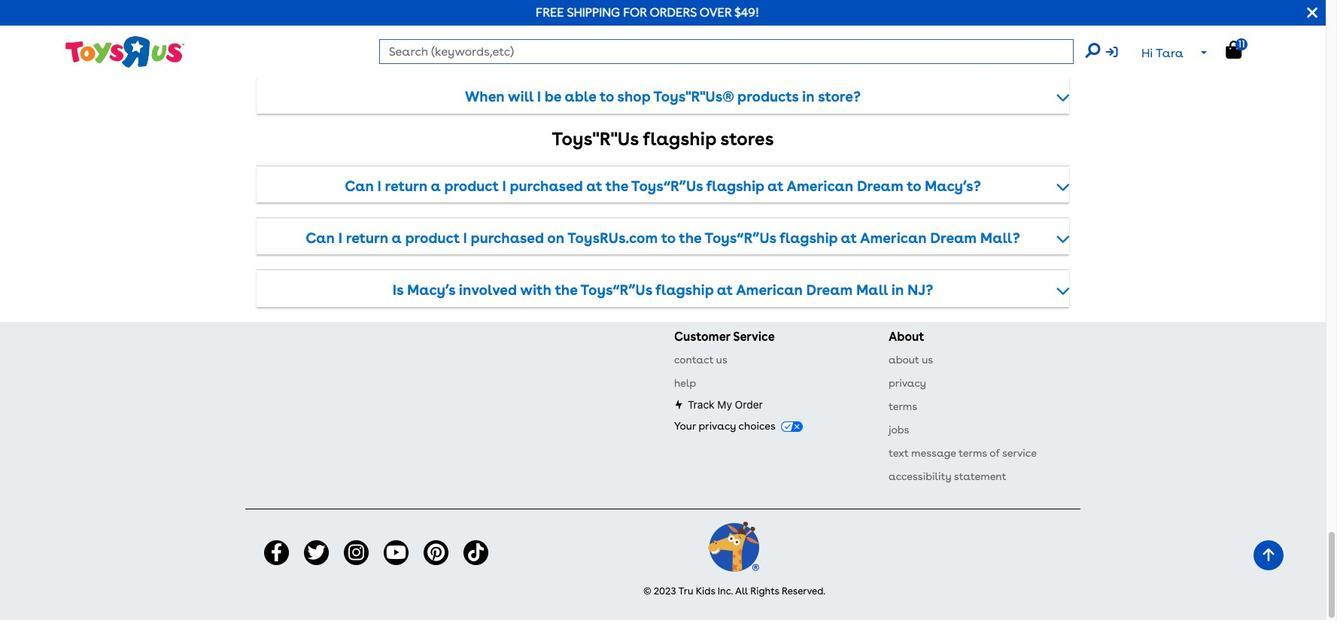 Task type: describe. For each thing, give the bounding box(es) containing it.
jobs
[[889, 424, 910, 436]]

us for customer service
[[717, 354, 728, 366]]

my
[[718, 398, 733, 411]]

toys"r"us®
[[654, 88, 734, 106]]

macy's
[[407, 282, 456, 299]]

0 vertical spatial american
[[787, 177, 854, 195]]

your privacy choices
[[675, 420, 779, 432]]

is
[[393, 282, 404, 299]]

toys"r"us inside can i return a product i purchased at the toys"r"us flagship at american dream to macy's? link
[[632, 177, 703, 195]]

shipping
[[567, 5, 620, 20]]

message
[[912, 447, 957, 459]]

contact
[[675, 354, 714, 366]]

tru
[[679, 586, 694, 597]]

2 vertical spatial dream
[[807, 282, 853, 299]]

return for can i return a product i purchased on toysrus.com to the toys"r"us flagship at american dream mall?
[[346, 230, 389, 247]]

is macy's involved with the toys"r"us flagship at american dream mall in nj?
[[393, 282, 934, 299]]

a for can i return a product i purchased on toysrus.com to the toys"r"us flagship at american dream mall?
[[392, 230, 402, 247]]

1 vertical spatial american
[[861, 230, 927, 247]]

1 vertical spatial in
[[892, 282, 904, 299]]

close button image
[[1308, 5, 1318, 21]]

terms link
[[889, 400, 918, 412]]

©
[[644, 586, 652, 597]]

store?
[[818, 88, 861, 106]]

choices
[[739, 420, 776, 432]]

with
[[521, 282, 552, 299]]

when
[[465, 88, 505, 106]]

hi tara
[[1142, 46, 1184, 60]]

toys"r"us inside can i return a product i purchased on toysrus.com to the toys"r"us flagship at american dream mall? link
[[705, 230, 777, 247]]

1 horizontal spatial terms
[[959, 447, 988, 459]]

accessibility statement link
[[889, 470, 1007, 483]]

product for at
[[445, 177, 499, 195]]

stores
[[721, 128, 774, 150]]

purchased for at
[[510, 177, 583, 195]]

0 horizontal spatial terms
[[889, 400, 918, 412]]

help
[[675, 377, 697, 389]]

will
[[508, 88, 534, 106]]

toys r us image
[[64, 35, 185, 69]]

your privacy choices link
[[675, 420, 804, 432]]

© 2023 tru kids inc. all rights reserved.
[[644, 586, 826, 597]]

toys"r"us
[[552, 128, 639, 150]]

text
[[889, 447, 909, 459]]

products
[[738, 88, 799, 106]]

can i return a product i purchased on toysrus.com to the toys"r"us flagship at american dream mall?
[[306, 230, 1021, 247]]

nj?
[[908, 282, 934, 299]]

1 vertical spatial to
[[907, 177, 922, 195]]

at down 'toys"r"us'
[[587, 177, 603, 195]]

track my order
[[688, 398, 763, 411]]

toys"r"us inside is macy's involved with the toys"r"us flagship at american dream mall in nj? link
[[581, 282, 653, 299]]

service
[[1003, 447, 1037, 459]]

for
[[624, 5, 647, 20]]

able
[[565, 88, 597, 106]]

customer service
[[675, 330, 775, 344]]

track
[[688, 398, 715, 411]]

all
[[736, 586, 748, 597]]

free
[[536, 5, 564, 20]]

over
[[700, 5, 732, 20]]



Task type: vqa. For each thing, say whether or not it's contained in the screenshot.
$7.99 at right
no



Task type: locate. For each thing, give the bounding box(es) containing it.
about
[[889, 330, 925, 344]]

privacy choices icon image
[[782, 422, 804, 432]]

about
[[889, 354, 920, 366]]

1 us from the left
[[717, 354, 728, 366]]

0 horizontal spatial the
[[555, 282, 578, 299]]

to down can i return a product i purchased at the toys"r"us flagship at american dream to macy's? link
[[662, 230, 676, 247]]

involved
[[459, 282, 517, 299]]

statement
[[955, 470, 1007, 483]]

us
[[717, 354, 728, 366], [922, 354, 934, 366]]

mall?
[[981, 230, 1021, 247]]

return for can i return a product i purchased at the toys"r"us flagship at american dream to macy's?
[[385, 177, 428, 195]]

0 vertical spatial the
[[606, 177, 629, 195]]

0 horizontal spatial us
[[717, 354, 728, 366]]

i
[[537, 88, 541, 106], [378, 177, 382, 195], [503, 177, 507, 195], [339, 230, 343, 247], [463, 230, 468, 247]]

toysrus.com
[[568, 230, 658, 247]]

1 vertical spatial terms
[[959, 447, 988, 459]]

2 vertical spatial the
[[555, 282, 578, 299]]

return inside can i return a product i purchased on toysrus.com to the toys"r"us flagship at american dream mall? link
[[346, 230, 389, 247]]

dream left macy's?
[[858, 177, 904, 195]]

None search field
[[379, 39, 1100, 64]]

text message terms of service
[[889, 447, 1037, 459]]

return inside can i return a product i purchased at the toys"r"us flagship at american dream to macy's? link
[[385, 177, 428, 195]]

purchased up on
[[510, 177, 583, 195]]

terms left "of"
[[959, 447, 988, 459]]

2 horizontal spatial to
[[907, 177, 922, 195]]

dream left mall?
[[931, 230, 977, 247]]

return
[[385, 177, 428, 195], [346, 230, 389, 247]]

your
[[675, 420, 696, 432]]

inc.
[[718, 586, 733, 597]]

2 horizontal spatial the
[[679, 230, 702, 247]]

0 horizontal spatial can
[[306, 230, 335, 247]]

0 vertical spatial purchased
[[510, 177, 583, 195]]

purchased for on
[[471, 230, 544, 247]]

reserved.
[[782, 586, 826, 597]]

at down the stores
[[768, 177, 784, 195]]

dream
[[858, 177, 904, 195], [931, 230, 977, 247], [807, 282, 853, 299]]

dream left mall
[[807, 282, 853, 299]]

free shipping for orders over $49! link
[[536, 5, 760, 20]]

sign in image
[[1106, 46, 1118, 58]]

us right about
[[922, 354, 934, 366]]

11 link
[[1227, 38, 1258, 59]]

is macy's involved with the toys"r"us flagship at american dream mall in nj? link
[[257, 279, 1070, 303]]

hi
[[1142, 46, 1154, 60]]

1 horizontal spatial to
[[662, 230, 676, 247]]

1 vertical spatial return
[[346, 230, 389, 247]]

in left store?
[[803, 88, 815, 106]]

0 vertical spatial a
[[431, 177, 441, 195]]

about us link
[[889, 354, 934, 366]]

the inside is macy's involved with the toys"r"us flagship at american dream mall in nj? link
[[555, 282, 578, 299]]

of
[[990, 447, 1000, 459]]

0 horizontal spatial a
[[392, 230, 402, 247]]

at up mall
[[841, 230, 857, 247]]

1 vertical spatial privacy
[[699, 420, 737, 432]]

Enter Keyword or Item No. search field
[[379, 39, 1074, 64]]

1 vertical spatial dream
[[931, 230, 977, 247]]

0 vertical spatial privacy
[[889, 377, 927, 389]]

0 vertical spatial toys"r"us
[[632, 177, 703, 195]]

can i return a product i purchased at the toys"r"us flagship at american dream to macy's?
[[345, 177, 982, 195]]

text message terms of service link
[[889, 447, 1037, 459]]

in
[[803, 88, 815, 106], [892, 282, 904, 299]]

1 horizontal spatial us
[[922, 354, 934, 366]]

flagship
[[643, 128, 717, 150], [707, 177, 765, 195], [780, 230, 838, 247], [656, 282, 714, 299]]

2 vertical spatial toys"r"us
[[581, 282, 653, 299]]

privacy link
[[889, 377, 927, 389]]

0 horizontal spatial to
[[600, 88, 614, 106]]

us down customer service in the bottom of the page
[[717, 354, 728, 366]]

rights
[[751, 586, 780, 597]]

jobs link
[[889, 424, 910, 436]]

product for on
[[405, 230, 460, 247]]

kids
[[696, 586, 716, 597]]

terms
[[889, 400, 918, 412], [959, 447, 988, 459]]

product
[[445, 177, 499, 195], [405, 230, 460, 247]]

1 vertical spatial can
[[306, 230, 335, 247]]

when will i be able to shop toys"r"us® products in store? link
[[257, 85, 1070, 109]]

the inside can i return a product i purchased at the toys"r"us flagship at american dream to macy's? link
[[606, 177, 629, 195]]

can
[[345, 177, 374, 195], [306, 230, 335, 247]]

the inside can i return a product i purchased on toysrus.com to the toys"r"us flagship at american dream mall? link
[[679, 230, 702, 247]]

terms up jobs
[[889, 400, 918, 412]]

1 horizontal spatial dream
[[858, 177, 904, 195]]

1 horizontal spatial can
[[345, 177, 374, 195]]

1 vertical spatial the
[[679, 230, 702, 247]]

accessibility statement
[[889, 470, 1007, 483]]

on
[[548, 230, 565, 247]]

to right "able"
[[600, 88, 614, 106]]

1 vertical spatial product
[[405, 230, 460, 247]]

purchased
[[510, 177, 583, 195], [471, 230, 544, 247]]

privacy
[[889, 377, 927, 389], [699, 420, 737, 432]]

at up customer service in the bottom of the page
[[717, 282, 733, 299]]

purchased left on
[[471, 230, 544, 247]]

customer
[[675, 330, 731, 344]]

accessibility
[[889, 470, 952, 483]]

$49!
[[735, 5, 760, 20]]

order
[[735, 398, 763, 411]]

1 horizontal spatial the
[[606, 177, 629, 195]]

1 vertical spatial toys"r"us
[[705, 230, 777, 247]]

0 horizontal spatial dream
[[807, 282, 853, 299]]

shopping bag image
[[1227, 41, 1242, 59]]

1 vertical spatial a
[[392, 230, 402, 247]]

toys"r"us
[[632, 177, 703, 195], [705, 230, 777, 247], [581, 282, 653, 299]]

contact us
[[675, 354, 728, 366]]

orders
[[650, 5, 697, 20]]

contact us link
[[675, 354, 728, 366]]

0 vertical spatial dream
[[858, 177, 904, 195]]

the down 'toys"r"us'
[[606, 177, 629, 195]]

macy's?
[[925, 177, 982, 195]]

can i return a product i purchased on toysrus.com to the toys"r"us flagship at american dream mall? link
[[257, 227, 1070, 251]]

the
[[606, 177, 629, 195], [679, 230, 702, 247], [555, 282, 578, 299]]

0 horizontal spatial in
[[803, 88, 815, 106]]

the down can i return a product i purchased at the toys"r"us flagship at american dream to macy's? link
[[679, 230, 702, 247]]

0 horizontal spatial privacy
[[699, 420, 737, 432]]

2 vertical spatial american
[[737, 282, 803, 299]]

free shipping for orders over $49!
[[536, 5, 760, 20]]

be
[[545, 88, 562, 106]]

at
[[587, 177, 603, 195], [768, 177, 784, 195], [841, 230, 857, 247], [717, 282, 733, 299]]

0 vertical spatial to
[[600, 88, 614, 106]]

toys"r"us flagship stores
[[552, 128, 774, 150]]

track my order button
[[675, 398, 763, 411]]

tara
[[1156, 46, 1184, 60]]

2 horizontal spatial dream
[[931, 230, 977, 247]]

1 horizontal spatial a
[[431, 177, 441, 195]]

0 vertical spatial in
[[803, 88, 815, 106]]

privacy down about us
[[889, 377, 927, 389]]

help link
[[675, 377, 697, 389]]

2 us from the left
[[922, 354, 934, 366]]

0 vertical spatial product
[[445, 177, 499, 195]]

2023
[[654, 586, 677, 597]]

can for can i return a product i purchased at the toys"r"us flagship at american dream to macy's?
[[345, 177, 374, 195]]

about us
[[889, 354, 934, 366]]

2 vertical spatial to
[[662, 230, 676, 247]]

privacy down track my order button
[[699, 420, 737, 432]]

to left macy's?
[[907, 177, 922, 195]]

1 horizontal spatial privacy
[[889, 377, 927, 389]]

us for about
[[922, 354, 934, 366]]

a
[[431, 177, 441, 195], [392, 230, 402, 247]]

0 vertical spatial terms
[[889, 400, 918, 412]]

when will i be able to shop toys"r"us® products in store?
[[465, 88, 861, 106]]

service
[[734, 330, 775, 344]]

american
[[787, 177, 854, 195], [861, 230, 927, 247], [737, 282, 803, 299]]

1 vertical spatial purchased
[[471, 230, 544, 247]]

0 vertical spatial can
[[345, 177, 374, 195]]

11
[[1239, 38, 1246, 50]]

hi tara button
[[1106, 39, 1217, 68]]

the right with at the left of page
[[555, 282, 578, 299]]

a for can i return a product i purchased at the toys"r"us flagship at american dream to macy's?
[[431, 177, 441, 195]]

to
[[600, 88, 614, 106], [907, 177, 922, 195], [662, 230, 676, 247]]

1 horizontal spatial in
[[892, 282, 904, 299]]

can for can i return a product i purchased on toysrus.com to the toys"r"us flagship at american dream mall?
[[306, 230, 335, 247]]

0 vertical spatial return
[[385, 177, 428, 195]]

shop
[[618, 88, 651, 106]]

can i return a product i purchased at the toys"r"us flagship at american dream to macy's? link
[[257, 174, 1070, 198]]

in left nj?
[[892, 282, 904, 299]]

mall
[[857, 282, 888, 299]]



